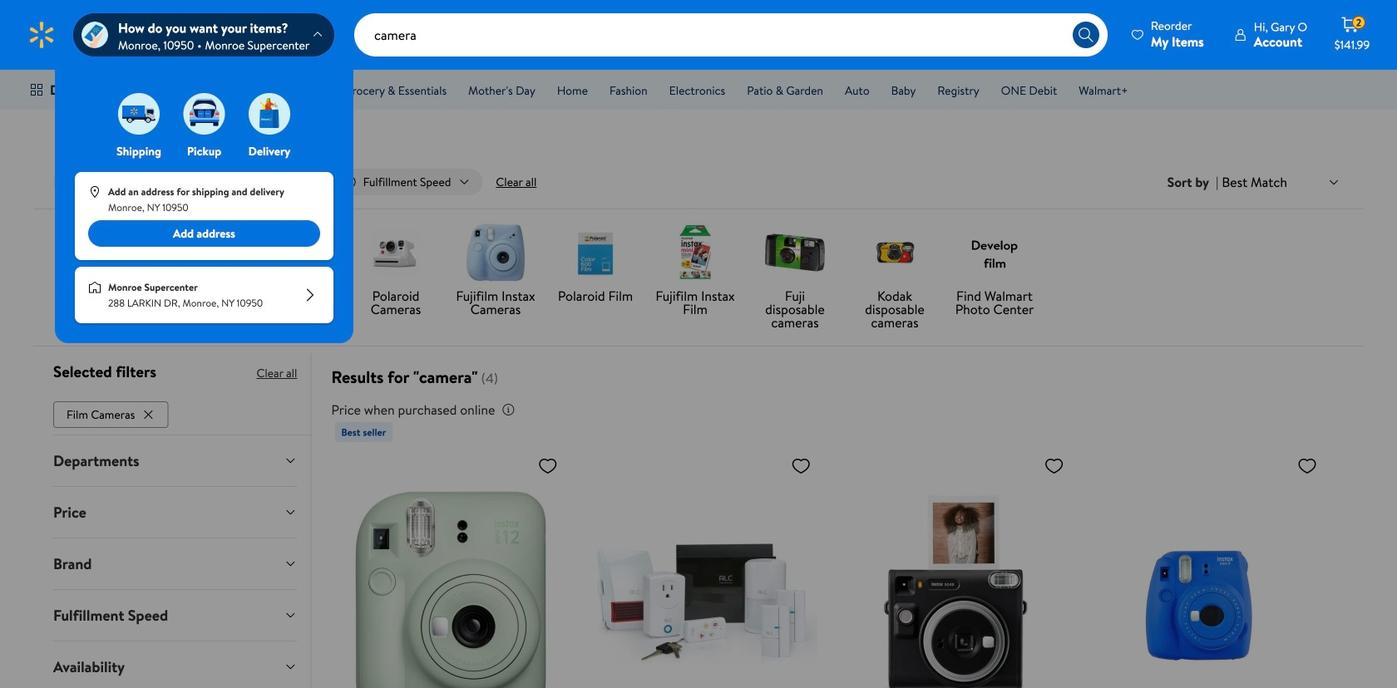 Task type: vqa. For each thing, say whether or not it's contained in the screenshot.
save
no



Task type: describe. For each thing, give the bounding box(es) containing it.
fuji disposable cameras image
[[765, 223, 825, 283]]

polaroid cameras image
[[366, 223, 426, 283]]

kodak disposable cameras image
[[865, 223, 925, 283]]

find walmart photo center image
[[965, 223, 1025, 283]]

applied filters section element
[[53, 361, 156, 383]]

shop all cameras image
[[266, 223, 326, 283]]

add to favorites list, fujifilm instax mini 9 - cobalt blue image
[[1298, 456, 1318, 477]]

fujifilm instax film image
[[665, 223, 725, 283]]

fujifilm instax square sq40 instant film camera (black) image
[[841, 449, 1071, 689]]

fujifilm instax mini 12 instant film camera | mint green image
[[335, 449, 565, 689]]

walmart homepage image
[[27, 20, 57, 50]]

search icon image
[[1078, 27, 1095, 43]]

legal information image
[[502, 404, 515, 417]]

fujifilm instax mini 7+ image
[[67, 223, 126, 283]]

5 tab from the top
[[40, 642, 311, 689]]

2 tab from the top
[[40, 487, 311, 538]]

remove filter film cameras image
[[142, 408, 155, 422]]

add to favorites list, fujifilm instax square sq40 instant film camera (black) image
[[1044, 456, 1064, 477]]



Task type: locate. For each thing, give the bounding box(es) containing it.
tab
[[40, 436, 311, 486], [40, 487, 311, 538], [40, 539, 311, 590], [40, 590, 311, 641], [40, 642, 311, 689]]

Walmart Site-Wide search field
[[354, 13, 1108, 57]]

fujifilm instax cameras image
[[466, 223, 526, 283]]

fujifilm instax 12 image
[[166, 223, 226, 283]]

add to favorites list, fujifilm instax mini 12 instant film camera | mint green image
[[538, 456, 558, 477]]

list item
[[53, 398, 172, 428]]

 image
[[82, 22, 108, 48], [118, 93, 160, 135], [183, 93, 225, 135], [249, 93, 290, 135], [88, 281, 101, 295]]

alc home security 7 pc wireless protection system ahs616 image
[[588, 449, 818, 689]]

fujifilm instax mini 9 - cobalt blue image
[[1094, 449, 1324, 689]]

Search search field
[[354, 13, 1108, 57]]

polaroid film image
[[566, 223, 626, 283]]

1 tab from the top
[[40, 436, 311, 486]]

 image
[[88, 186, 101, 199]]

3 tab from the top
[[40, 539, 311, 590]]

sort and filter section element
[[33, 156, 1364, 209]]

add to favorites list, alc home security 7 pc wireless protection system ahs616 image
[[791, 456, 811, 477]]

4 tab from the top
[[40, 590, 311, 641]]



